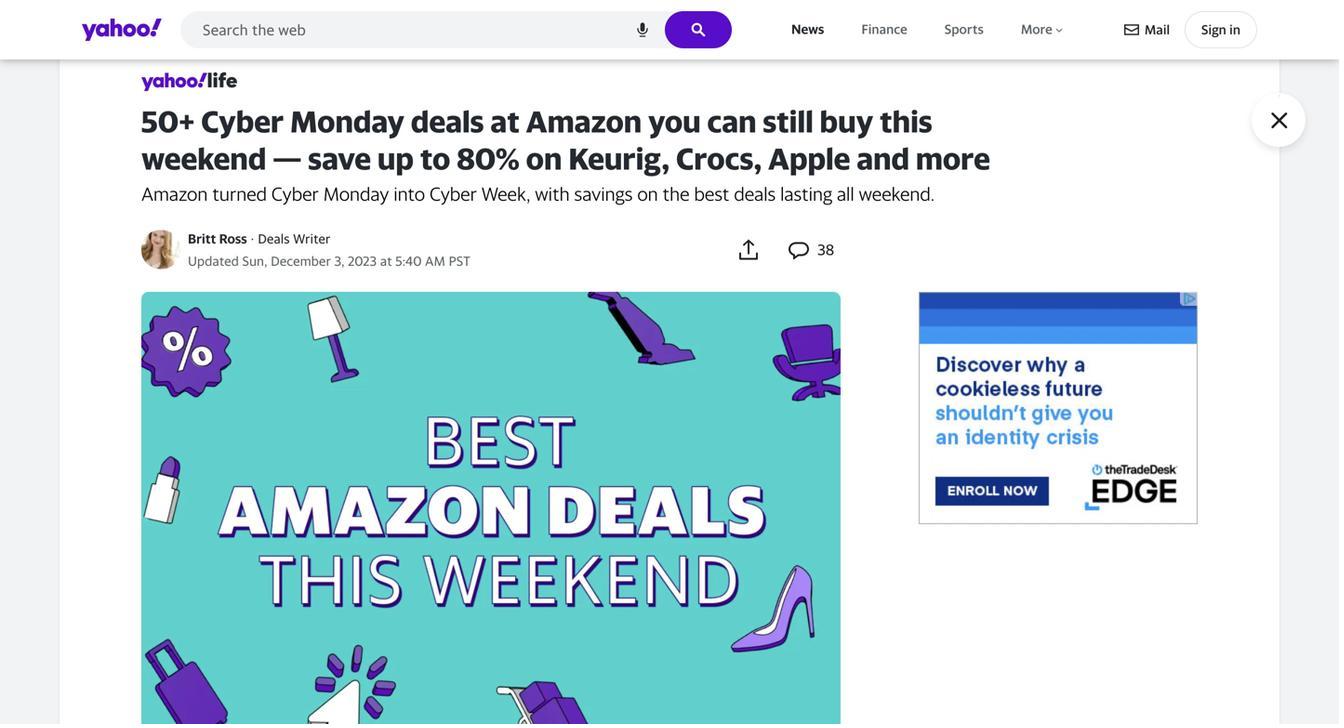 Task type: describe. For each thing, give the bounding box(es) containing it.
cyber down —
[[272, 183, 319, 205]]

80%
[[457, 141, 520, 176]]

pst
[[449, 254, 471, 269]]

0 vertical spatial this
[[568, 4, 590, 19]]

38
[[818, 241, 835, 259]]

are
[[1048, 4, 1067, 19]]

and inside 50+ cyber monday deals at amazon you can still buy this weekend — save up to 80% on keurig, crocs, apple and more amazon turned cyber monday into cyber week, with savings on the best deals lasting all weekend.
[[857, 141, 910, 176]]

cyber right into
[[430, 183, 477, 205]]

december
[[271, 254, 331, 269]]

0 vertical spatial monday
[[290, 104, 405, 139]]

3,
[[334, 254, 345, 269]]

Search query text field
[[180, 11, 732, 48]]

but
[[628, 4, 649, 19]]

5:40
[[396, 254, 422, 269]]

weekend
[[141, 141, 266, 176]]

in.
[[895, 4, 909, 19]]

1 we from the left
[[652, 4, 668, 19]]

page,
[[593, 4, 625, 19]]

2 vertical spatial on
[[638, 183, 658, 205]]

with
[[535, 183, 570, 205]]

1 vertical spatial monday
[[323, 183, 389, 205]]

up
[[378, 141, 414, 176]]

this inside 50+ cyber monday deals at amazon you can still buy this weekend — save up to 80% on keurig, crocs, apple and more amazon turned cyber monday into cyber week, with savings on the best deals lasting all weekend.
[[880, 104, 933, 139]]

products
[[774, 4, 827, 19]]

britt ross image
[[141, 230, 180, 269]]

2023
[[348, 254, 377, 269]]

1 vertical spatial on
[[526, 141, 562, 176]]

turned
[[212, 183, 267, 205]]

subject
[[1070, 4, 1113, 19]]

us
[[297, 3, 311, 19]]

links
[[520, 4, 546, 19]]

commission
[[414, 4, 484, 19]]

at inside 50+ cyber monday deals at amazon you can still buy this weekend — save up to 80% on keurig, crocs, apple and more amazon turned cyber monday into cyber week, with savings on the best deals lasting all weekend.
[[491, 104, 520, 139]]

recommend
[[700, 4, 771, 19]]

the
[[663, 183, 690, 205]]

0 vertical spatial and
[[956, 4, 978, 19]]

best
[[694, 183, 730, 205]]

mail
[[1145, 22, 1170, 37]]

sports link
[[941, 17, 988, 41]]

writer
[[293, 231, 331, 247]]

apple
[[768, 141, 851, 176]]

0 vertical spatial can
[[239, 3, 261, 19]]

lasting
[[781, 183, 833, 205]]

you inside 50+ cyber monday deals at amazon you can still buy this weekend — save up to 80% on keurig, crocs, apple and more amazon turned cyber monday into cyber week, with savings on the best deals lasting all weekend.
[[648, 104, 701, 139]]

britt ross link
[[188, 231, 247, 247]]

earn
[[385, 4, 411, 19]]

from
[[488, 4, 516, 19]]

deals
[[258, 231, 290, 247]]

sign in
[[1202, 22, 1241, 37]]

trust
[[263, 3, 294, 19]]

news link
[[788, 17, 828, 41]]

britt
[[188, 231, 216, 247]]

believe
[[850, 4, 892, 19]]

why
[[182, 3, 210, 19]]

sign in link
[[1185, 11, 1258, 48]]

finance
[[862, 21, 908, 37]]

50+ cyber monday deals at amazon you can still buy this weekend — save up to 80% on keurig, crocs, apple and more amazon turned cyber monday into cyber week, with savings on the best deals lasting all weekend.
[[141, 104, 991, 205]]

save
[[308, 141, 371, 176]]

0 vertical spatial you
[[213, 3, 236, 19]]

sports
[[945, 21, 984, 37]]

all
[[837, 183, 855, 205]]

finance link
[[858, 17, 911, 41]]

0 horizontal spatial amazon
[[141, 183, 208, 205]]



Task type: vqa. For each thing, say whether or not it's contained in the screenshot.
the you
yes



Task type: locate. For each thing, give the bounding box(es) containing it.
why you can trust us
[[182, 3, 311, 19]]

monday down save
[[323, 183, 389, 205]]

at
[[491, 104, 520, 139], [380, 254, 392, 269]]

into
[[394, 183, 425, 205]]

sign
[[1202, 22, 1227, 37]]

crocs,
[[676, 141, 762, 176]]

1 horizontal spatial at
[[491, 104, 520, 139]]

you up the crocs,
[[648, 104, 701, 139]]

1 horizontal spatial and
[[956, 4, 978, 19]]

an illustration shows a lamp, a vacuum cleaner, an office chair, a high-heeled shoe and the words best amazon deals this weekend. image
[[141, 292, 841, 725]]

we
[[652, 4, 668, 19], [830, 4, 847, 19]]

mail link
[[1125, 13, 1170, 47]]

advertisement region
[[919, 292, 1198, 525]]

1 horizontal spatial we
[[830, 4, 847, 19]]

monday
[[290, 104, 405, 139], [323, 183, 389, 205]]

—
[[273, 141, 302, 176]]

at up 80%
[[491, 104, 520, 139]]

2 we from the left
[[830, 4, 847, 19]]

1 vertical spatial deals
[[734, 183, 776, 205]]

1 vertical spatial at
[[380, 254, 392, 269]]

0 horizontal spatial to
[[420, 141, 451, 176]]

updated
[[188, 254, 239, 269]]

1 horizontal spatial this
[[880, 104, 933, 139]]

may
[[356, 4, 381, 19]]

on left the
[[638, 183, 658, 205]]

1 vertical spatial this
[[880, 104, 933, 139]]

sun,
[[242, 254, 267, 269]]

amazon down the weekend
[[141, 183, 208, 205]]

availability
[[981, 4, 1045, 19]]

to right up
[[420, 141, 451, 176]]

at inside britt ross · deals writer updated sun, december 3, 2023 at 5:40 am pst
[[380, 254, 392, 269]]

in
[[1230, 22, 1241, 37]]

amazon
[[526, 104, 642, 139], [141, 183, 208, 205]]

0 horizontal spatial this
[[568, 4, 590, 19]]

1 horizontal spatial amazon
[[526, 104, 642, 139]]

this left page, at left
[[568, 4, 590, 19]]

and
[[956, 4, 978, 19], [857, 141, 910, 176]]

on right 'links'
[[550, 4, 565, 19]]

we left believe
[[830, 4, 847, 19]]

·
[[251, 231, 254, 247]]

we right but
[[652, 4, 668, 19]]

deals
[[411, 104, 484, 139], [734, 183, 776, 205]]

38 link
[[788, 237, 835, 263]]

1 vertical spatial you
[[648, 104, 701, 139]]

deals right best
[[734, 183, 776, 205]]

1 horizontal spatial to
[[1116, 4, 1129, 19]]

to
[[1116, 4, 1129, 19], [420, 141, 451, 176]]

can left trust
[[239, 3, 261, 19]]

0 horizontal spatial deals
[[411, 104, 484, 139]]

can up the crocs,
[[707, 104, 757, 139]]

toolbar containing mail
[[1125, 11, 1258, 48]]

and up weekend.
[[857, 141, 910, 176]]

0 horizontal spatial at
[[380, 254, 392, 269]]

pricing
[[913, 4, 953, 19]]

monday up save
[[290, 104, 405, 139]]

0 horizontal spatial we
[[652, 4, 668, 19]]

1 vertical spatial can
[[707, 104, 757, 139]]

more
[[916, 141, 991, 176]]

am
[[425, 254, 445, 269]]

buy
[[820, 104, 874, 139]]

0 vertical spatial amazon
[[526, 104, 642, 139]]

search image
[[691, 22, 706, 37]]

we may earn commission from links on this page, but we only recommend products we believe in. pricing and availability are subject to change.
[[334, 4, 1177, 19]]

more
[[1021, 21, 1053, 37]]

to right subject
[[1116, 4, 1129, 19]]

britt ross · deals writer updated sun, december 3, 2023 at 5:40 am pst
[[188, 231, 471, 269]]

can inside 50+ cyber monday deals at amazon you can still buy this weekend — save up to 80% on keurig, crocs, apple and more amazon turned cyber monday into cyber week, with savings on the best deals lasting all weekend.
[[707, 104, 757, 139]]

50+
[[141, 104, 195, 139]]

cyber up the weekend
[[201, 104, 284, 139]]

0 vertical spatial on
[[550, 4, 565, 19]]

still
[[763, 104, 814, 139]]

1 horizontal spatial deals
[[734, 183, 776, 205]]

0 horizontal spatial you
[[213, 3, 236, 19]]

news
[[792, 21, 825, 37]]

toolbar
[[1125, 11, 1258, 48]]

at left 5:40 at the left of page
[[380, 254, 392, 269]]

1 vertical spatial and
[[857, 141, 910, 176]]

can
[[239, 3, 261, 19], [707, 104, 757, 139]]

we
[[334, 4, 353, 19]]

0 horizontal spatial can
[[239, 3, 261, 19]]

1 vertical spatial amazon
[[141, 183, 208, 205]]

you
[[213, 3, 236, 19], [648, 104, 701, 139]]

weekend.
[[859, 183, 935, 205]]

cyber
[[201, 104, 284, 139], [272, 183, 319, 205], [430, 183, 477, 205]]

only
[[672, 4, 697, 19]]

on
[[550, 4, 565, 19], [526, 141, 562, 176], [638, 183, 658, 205]]

and up sports
[[956, 4, 978, 19]]

week,
[[482, 183, 531, 205]]

0 horizontal spatial and
[[857, 141, 910, 176]]

yahoo life shopping image
[[141, 68, 237, 96]]

0 vertical spatial to
[[1116, 4, 1129, 19]]

1 vertical spatial to
[[420, 141, 451, 176]]

this
[[568, 4, 590, 19], [880, 104, 933, 139]]

None search field
[[180, 11, 732, 54]]

change.
[[1132, 4, 1177, 19]]

savings
[[574, 183, 633, 205]]

this right buy at the right of page
[[880, 104, 933, 139]]

keurig,
[[569, 141, 670, 176]]

you right why
[[213, 3, 236, 19]]

deals up 80%
[[411, 104, 484, 139]]

0 vertical spatial deals
[[411, 104, 484, 139]]

on up with
[[526, 141, 562, 176]]

amazon up keurig,
[[526, 104, 642, 139]]

more button
[[1018, 17, 1069, 41]]

1 horizontal spatial you
[[648, 104, 701, 139]]

ross
[[219, 231, 247, 247]]

to inside 50+ cyber monday deals at amazon you can still buy this weekend — save up to 80% on keurig, crocs, apple and more amazon turned cyber monday into cyber week, with savings on the best deals lasting all weekend.
[[420, 141, 451, 176]]

0 vertical spatial at
[[491, 104, 520, 139]]

1 horizontal spatial can
[[707, 104, 757, 139]]



